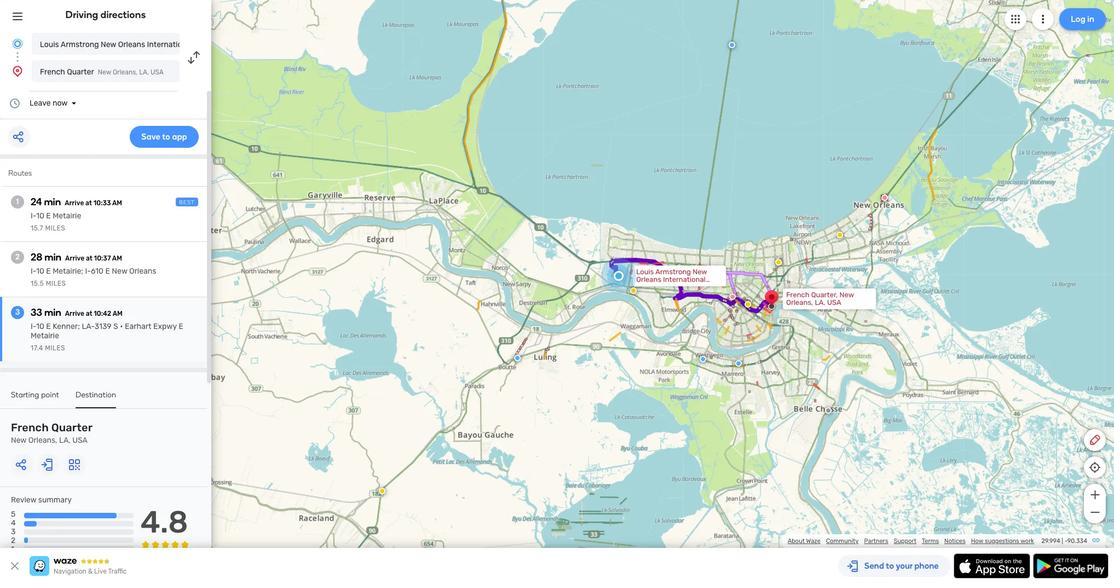 Task type: describe. For each thing, give the bounding box(es) containing it.
2 vertical spatial french
[[11, 421, 49, 434]]

starting point button
[[11, 391, 59, 408]]

notices
[[945, 538, 966, 545]]

i-10 e metairie 15.7 miles
[[31, 211, 81, 232]]

0 horizontal spatial road closed image
[[677, 265, 683, 271]]

french inside french quarter, new orleans, la, usa
[[787, 291, 810, 299]]

x image
[[8, 560, 21, 573]]

point
[[41, 391, 59, 400]]

5 4 3 2 1
[[11, 510, 16, 555]]

0 vertical spatial hazard image
[[837, 232, 844, 238]]

arrive for 33 min
[[65, 310, 84, 318]]

2 vertical spatial hazard image
[[745, 301, 752, 308]]

support link
[[894, 538, 917, 545]]

e for 33 min
[[46, 322, 51, 331]]

destination button
[[76, 391, 116, 409]]

2 horizontal spatial police image
[[736, 360, 742, 367]]

leave
[[30, 99, 51, 108]]

community
[[827, 538, 859, 545]]

armstrong
[[61, 40, 99, 49]]

notices link
[[945, 538, 966, 545]]

0 vertical spatial hazard image
[[631, 288, 637, 294]]

i-10 e metairie; i-610 e new orleans 15.5 miles
[[31, 267, 156, 288]]

navigation
[[54, 568, 86, 576]]

10:33
[[94, 199, 111, 207]]

driving
[[65, 9, 98, 21]]

28 min arrive at 10:37 am
[[31, 251, 122, 263]]

metairie;
[[53, 267, 83, 276]]

s
[[113, 322, 118, 331]]

review
[[11, 496, 36, 505]]

e for 28 min
[[46, 267, 51, 276]]

about
[[788, 538, 805, 545]]

waze
[[807, 538, 821, 545]]

0 vertical spatial 3
[[15, 308, 20, 317]]

terms link
[[922, 538, 939, 545]]

terms
[[922, 538, 939, 545]]

min for 28 min
[[44, 251, 61, 263]]

support
[[894, 538, 917, 545]]

louis armstrong new orleans international airport
[[40, 40, 219, 49]]

zoom out image
[[1089, 506, 1102, 519]]

1 vertical spatial french quarter new orleans, la, usa
[[11, 421, 93, 445]]

about waze community partners support terms notices how suggestions work
[[788, 538, 1035, 545]]

15.7
[[31, 225, 43, 232]]

expwy
[[153, 322, 177, 331]]

10 for 33
[[36, 322, 44, 331]]

louis
[[40, 40, 59, 49]]

am for 33 min
[[113, 310, 123, 318]]

new down starting point button
[[11, 436, 26, 445]]

0 vertical spatial french
[[40, 67, 65, 77]]

0 vertical spatial quarter
[[67, 67, 94, 77]]

e right expwy
[[179, 322, 183, 331]]

quarter,
[[812, 291, 838, 299]]

3 inside 5 4 3 2 1
[[11, 528, 16, 537]]

i- for 33 min
[[31, 322, 36, 331]]

10:42
[[94, 310, 111, 318]]

1 inside 5 4 3 2 1
[[11, 545, 14, 555]]

la-
[[82, 322, 95, 331]]

610
[[91, 267, 104, 276]]

1 horizontal spatial hazard image
[[776, 259, 782, 266]]

0 horizontal spatial hazard image
[[379, 488, 386, 495]]

location image
[[11, 65, 24, 78]]

live
[[94, 568, 107, 576]]

29.994 | -90.334
[[1042, 538, 1088, 545]]

police image
[[729, 42, 736, 48]]

10 for 24
[[36, 211, 44, 221]]

1 horizontal spatial la,
[[139, 68, 149, 76]]

metairie inside i-10 e metairie 15.7 miles
[[53, 211, 81, 221]]

clock image
[[8, 97, 21, 110]]

work
[[1021, 538, 1035, 545]]

28
[[31, 251, 42, 263]]

usa inside french quarter, new orleans, la, usa
[[828, 299, 842, 307]]

0 vertical spatial orleans,
[[113, 68, 138, 76]]

review summary
[[11, 496, 72, 505]]

min for 24 min
[[44, 196, 61, 208]]

zoom in image
[[1089, 489, 1102, 502]]

destination
[[76, 391, 116, 400]]

new inside french quarter, new orleans, la, usa
[[840, 291, 854, 299]]

traffic
[[108, 568, 127, 576]]

quarter inside the french quarter new orleans, la, usa
[[51, 421, 93, 434]]

metairie inside i-10 e kenner; la-3139 s • earhart expwy e metairie 17.4 miles
[[31, 331, 59, 341]]

e right 610
[[105, 267, 110, 276]]

routes
[[8, 169, 32, 178]]



Task type: vqa. For each thing, say whether or not it's contained in the screenshot.
the bottom E;
no



Task type: locate. For each thing, give the bounding box(es) containing it.
directions
[[101, 9, 146, 21]]

miles inside i-10 e kenner; la-3139 s • earhart expwy e metairie 17.4 miles
[[45, 345, 65, 352]]

new right armstrong
[[101, 40, 116, 49]]

at
[[85, 199, 92, 207], [86, 255, 92, 262], [86, 310, 92, 318]]

1 vertical spatial metairie
[[31, 331, 59, 341]]

miles right 15.7
[[45, 225, 65, 232]]

1 vertical spatial hazard image
[[776, 259, 782, 266]]

90.334
[[1068, 538, 1088, 545]]

new right 610
[[112, 267, 127, 276]]

i- for 28 min
[[31, 267, 36, 276]]

at inside 33 min arrive at 10:42 am
[[86, 310, 92, 318]]

•
[[120, 322, 123, 331]]

10
[[36, 211, 44, 221], [36, 267, 44, 276], [36, 322, 44, 331]]

3139
[[95, 322, 112, 331]]

1 vertical spatial arrive
[[65, 255, 84, 262]]

-
[[1065, 538, 1068, 545]]

e
[[46, 211, 51, 221], [46, 267, 51, 276], [105, 267, 110, 276], [46, 322, 51, 331], [179, 322, 183, 331]]

french left quarter,
[[787, 291, 810, 299]]

am right 10:37
[[112, 255, 122, 262]]

summary
[[38, 496, 72, 505]]

3 10 from the top
[[36, 322, 44, 331]]

e left kenner;
[[46, 322, 51, 331]]

0 horizontal spatial la,
[[59, 436, 71, 445]]

10 for 28
[[36, 267, 44, 276]]

1 vertical spatial hazard image
[[379, 488, 386, 495]]

2
[[15, 253, 20, 262], [11, 536, 15, 546]]

10 up 15.7
[[36, 211, 44, 221]]

e for 24 min
[[46, 211, 51, 221]]

how suggestions work link
[[972, 538, 1035, 545]]

at up la- in the left of the page
[[86, 310, 92, 318]]

best
[[179, 199, 195, 206]]

10 up the 15.5
[[36, 267, 44, 276]]

at for 24 min
[[85, 199, 92, 207]]

at for 33 min
[[86, 310, 92, 318]]

i- up 15.7
[[31, 211, 36, 221]]

min for 33 min
[[44, 307, 61, 319]]

orleans down directions at the left top
[[118, 40, 145, 49]]

0 vertical spatial arrive
[[65, 199, 84, 207]]

10:37
[[94, 255, 111, 262]]

0 vertical spatial at
[[85, 199, 92, 207]]

0 vertical spatial miles
[[45, 225, 65, 232]]

airport
[[194, 40, 219, 49]]

2 down the 4
[[11, 536, 15, 546]]

min right 33
[[44, 307, 61, 319]]

arrive for 24 min
[[65, 199, 84, 207]]

link image
[[1092, 536, 1101, 545]]

e left 'metairie;'
[[46, 267, 51, 276]]

2 horizontal spatial orleans,
[[787, 299, 814, 307]]

1 vertical spatial at
[[86, 255, 92, 262]]

17.4
[[31, 345, 43, 352]]

road closed image
[[730, 294, 736, 300]]

orleans inside i-10 e metairie; i-610 e new orleans 15.5 miles
[[129, 267, 156, 276]]

french down starting point button
[[11, 421, 49, 434]]

2 horizontal spatial hazard image
[[837, 232, 844, 238]]

1 vertical spatial miles
[[46, 280, 66, 288]]

10 down 33
[[36, 322, 44, 331]]

3 left 33
[[15, 308, 20, 317]]

0 vertical spatial 10
[[36, 211, 44, 221]]

0 vertical spatial road closed image
[[882, 195, 889, 201]]

french quarter new orleans, la, usa down point
[[11, 421, 93, 445]]

2 vertical spatial usa
[[72, 436, 88, 445]]

pencil image
[[1089, 434, 1102, 447]]

2 10 from the top
[[36, 267, 44, 276]]

e down 24 min arrive at 10:33 am
[[46, 211, 51, 221]]

orleans,
[[113, 68, 138, 76], [787, 299, 814, 307], [28, 436, 57, 445]]

1 up x image at the bottom left of page
[[11, 545, 14, 555]]

am inside 33 min arrive at 10:42 am
[[113, 310, 123, 318]]

0 vertical spatial french quarter new orleans, la, usa
[[40, 67, 164, 77]]

starting point
[[11, 391, 59, 400]]

1
[[16, 197, 19, 207], [11, 545, 14, 555]]

current location image
[[11, 37, 24, 50]]

1 horizontal spatial road closed image
[[882, 195, 889, 201]]

1 horizontal spatial usa
[[151, 68, 164, 76]]

miles
[[45, 225, 65, 232], [46, 280, 66, 288], [45, 345, 65, 352]]

min right 24
[[44, 196, 61, 208]]

2 inside 5 4 3 2 1
[[11, 536, 15, 546]]

partners link
[[865, 538, 889, 545]]

2 vertical spatial miles
[[45, 345, 65, 352]]

0 vertical spatial 2
[[15, 253, 20, 262]]

miles right '17.4'
[[45, 345, 65, 352]]

0 horizontal spatial 1
[[11, 545, 14, 555]]

about waze link
[[788, 538, 821, 545]]

4.8
[[141, 505, 188, 541]]

hazard image
[[837, 232, 844, 238], [776, 259, 782, 266], [745, 301, 752, 308]]

2 horizontal spatial la,
[[815, 299, 826, 307]]

earhart
[[125, 322, 151, 331]]

am inside 24 min arrive at 10:33 am
[[112, 199, 122, 207]]

|
[[1062, 538, 1064, 545]]

quarter
[[67, 67, 94, 77], [51, 421, 93, 434]]

partners
[[865, 538, 889, 545]]

louis armstrong new orleans international airport button
[[32, 33, 219, 55]]

road closed image
[[882, 195, 889, 201], [677, 265, 683, 271]]

e inside i-10 e metairie 15.7 miles
[[46, 211, 51, 221]]

3 at from the top
[[86, 310, 92, 318]]

1 vertical spatial min
[[44, 251, 61, 263]]

0 vertical spatial min
[[44, 196, 61, 208]]

am right "10:33"
[[112, 199, 122, 207]]

french quarter, new orleans, la, usa
[[787, 291, 854, 307]]

am for 28 min
[[112, 255, 122, 262]]

leave now
[[30, 99, 68, 108]]

miles inside i-10 e metairie; i-610 e new orleans 15.5 miles
[[46, 280, 66, 288]]

usa
[[151, 68, 164, 76], [828, 299, 842, 307], [72, 436, 88, 445]]

i-
[[31, 211, 36, 221], [31, 267, 36, 276], [85, 267, 91, 276], [31, 322, 36, 331]]

new inside button
[[101, 40, 116, 49]]

0 horizontal spatial usa
[[72, 436, 88, 445]]

how
[[972, 538, 984, 545]]

2 left 28
[[15, 253, 20, 262]]

am
[[112, 199, 122, 207], [112, 255, 122, 262], [113, 310, 123, 318]]

quarter down armstrong
[[67, 67, 94, 77]]

at left "10:33"
[[85, 199, 92, 207]]

i- down 33
[[31, 322, 36, 331]]

1 vertical spatial la,
[[815, 299, 826, 307]]

quarter down "destination" button
[[51, 421, 93, 434]]

33 min arrive at 10:42 am
[[31, 307, 123, 319]]

2 vertical spatial min
[[44, 307, 61, 319]]

0 horizontal spatial orleans,
[[28, 436, 57, 445]]

3 down 5
[[11, 528, 16, 537]]

min right 28
[[44, 251, 61, 263]]

0 horizontal spatial police image
[[514, 355, 521, 362]]

hazard image
[[631, 288, 637, 294], [379, 488, 386, 495]]

arrive up 'metairie;'
[[65, 255, 84, 262]]

now
[[53, 99, 68, 108]]

3
[[15, 308, 20, 317], [11, 528, 16, 537]]

1 vertical spatial orleans,
[[787, 299, 814, 307]]

orleans right 610
[[129, 267, 156, 276]]

miles down 'metairie;'
[[46, 280, 66, 288]]

2 vertical spatial la,
[[59, 436, 71, 445]]

0 vertical spatial metairie
[[53, 211, 81, 221]]

arrive
[[65, 199, 84, 207], [65, 255, 84, 262], [65, 310, 84, 318]]

1 vertical spatial 3
[[11, 528, 16, 537]]

10 inside i-10 e metairie 15.7 miles
[[36, 211, 44, 221]]

0 vertical spatial am
[[112, 199, 122, 207]]

1 vertical spatial quarter
[[51, 421, 93, 434]]

arrive inside the 28 min arrive at 10:37 am
[[65, 255, 84, 262]]

1 vertical spatial road closed image
[[677, 265, 683, 271]]

at inside the 28 min arrive at 10:37 am
[[86, 255, 92, 262]]

i- inside i-10 e kenner; la-3139 s • earhart expwy e metairie 17.4 miles
[[31, 322, 36, 331]]

community link
[[827, 538, 859, 545]]

arrive up i-10 e metairie 15.7 miles
[[65, 199, 84, 207]]

french down louis
[[40, 67, 65, 77]]

0 vertical spatial orleans
[[118, 40, 145, 49]]

at for 28 min
[[86, 255, 92, 262]]

0 horizontal spatial hazard image
[[745, 301, 752, 308]]

arrive inside 24 min arrive at 10:33 am
[[65, 199, 84, 207]]

i- inside i-10 e metairie 15.7 miles
[[31, 211, 36, 221]]

10 inside i-10 e kenner; la-3139 s • earhart expwy e metairie 17.4 miles
[[36, 322, 44, 331]]

french quarter new orleans, la, usa down armstrong
[[40, 67, 164, 77]]

accident image
[[826, 408, 832, 414]]

i-10 e kenner; la-3139 s • earhart expwy e metairie 17.4 miles
[[31, 322, 183, 352]]

2 horizontal spatial usa
[[828, 299, 842, 307]]

1 vertical spatial usa
[[828, 299, 842, 307]]

la, inside french quarter, new orleans, la, usa
[[815, 299, 826, 307]]

24
[[31, 196, 42, 208]]

i- for 24 min
[[31, 211, 36, 221]]

1 vertical spatial orleans
[[129, 267, 156, 276]]

arrive for 28 min
[[65, 255, 84, 262]]

2 vertical spatial at
[[86, 310, 92, 318]]

2 vertical spatial am
[[113, 310, 123, 318]]

new down louis armstrong new orleans international airport button at the top of page
[[98, 68, 111, 76]]

french
[[40, 67, 65, 77], [787, 291, 810, 299], [11, 421, 49, 434]]

0 vertical spatial 1
[[16, 197, 19, 207]]

kenner;
[[53, 322, 80, 331]]

2 vertical spatial arrive
[[65, 310, 84, 318]]

metairie up '17.4'
[[31, 331, 59, 341]]

i- up the 15.5
[[31, 267, 36, 276]]

new right quarter,
[[840, 291, 854, 299]]

at inside 24 min arrive at 10:33 am
[[85, 199, 92, 207]]

33
[[31, 307, 42, 319]]

new inside i-10 e metairie; i-610 e new orleans 15.5 miles
[[112, 267, 127, 276]]

french quarter new orleans, la, usa
[[40, 67, 164, 77], [11, 421, 93, 445]]

orleans, inside french quarter, new orleans, la, usa
[[787, 299, 814, 307]]

am for 24 min
[[112, 199, 122, 207]]

0 vertical spatial la,
[[139, 68, 149, 76]]

i- down the 28 min arrive at 10:37 am
[[85, 267, 91, 276]]

arrive inside 33 min arrive at 10:42 am
[[65, 310, 84, 318]]

metairie down 24 min arrive at 10:33 am
[[53, 211, 81, 221]]

am up s
[[113, 310, 123, 318]]

1 horizontal spatial orleans,
[[113, 68, 138, 76]]

1 horizontal spatial 1
[[16, 197, 19, 207]]

2 vertical spatial orleans,
[[28, 436, 57, 445]]

min
[[44, 196, 61, 208], [44, 251, 61, 263], [44, 307, 61, 319]]

0 vertical spatial usa
[[151, 68, 164, 76]]

1 vertical spatial french
[[787, 291, 810, 299]]

1 vertical spatial am
[[112, 255, 122, 262]]

driving directions
[[65, 9, 146, 21]]

1 vertical spatial 10
[[36, 267, 44, 276]]

1 horizontal spatial police image
[[700, 356, 707, 363]]

navigation & live traffic
[[54, 568, 127, 576]]

miles inside i-10 e metairie 15.7 miles
[[45, 225, 65, 232]]

24 min arrive at 10:33 am
[[31, 196, 122, 208]]

metairie
[[53, 211, 81, 221], [31, 331, 59, 341]]

15.5
[[31, 280, 44, 288]]

orleans inside button
[[118, 40, 145, 49]]

10 inside i-10 e metairie; i-610 e new orleans 15.5 miles
[[36, 267, 44, 276]]

orleans
[[118, 40, 145, 49], [129, 267, 156, 276]]

1 horizontal spatial hazard image
[[631, 288, 637, 294]]

1 left 24
[[16, 197, 19, 207]]

5
[[11, 510, 16, 519]]

1 at from the top
[[85, 199, 92, 207]]

1 vertical spatial 2
[[11, 536, 15, 546]]

am inside the 28 min arrive at 10:37 am
[[112, 255, 122, 262]]

2 at from the top
[[86, 255, 92, 262]]

starting
[[11, 391, 39, 400]]

police image
[[514, 355, 521, 362], [700, 356, 707, 363], [736, 360, 742, 367]]

&
[[88, 568, 93, 576]]

2 vertical spatial 10
[[36, 322, 44, 331]]

4
[[11, 519, 16, 528]]

1 10 from the top
[[36, 211, 44, 221]]

at left 10:37
[[86, 255, 92, 262]]

arrive up kenner;
[[65, 310, 84, 318]]

new
[[101, 40, 116, 49], [98, 68, 111, 76], [112, 267, 127, 276], [840, 291, 854, 299], [11, 436, 26, 445]]

29.994
[[1042, 538, 1061, 545]]

1 vertical spatial 1
[[11, 545, 14, 555]]

suggestions
[[985, 538, 1020, 545]]

international
[[147, 40, 193, 49]]



